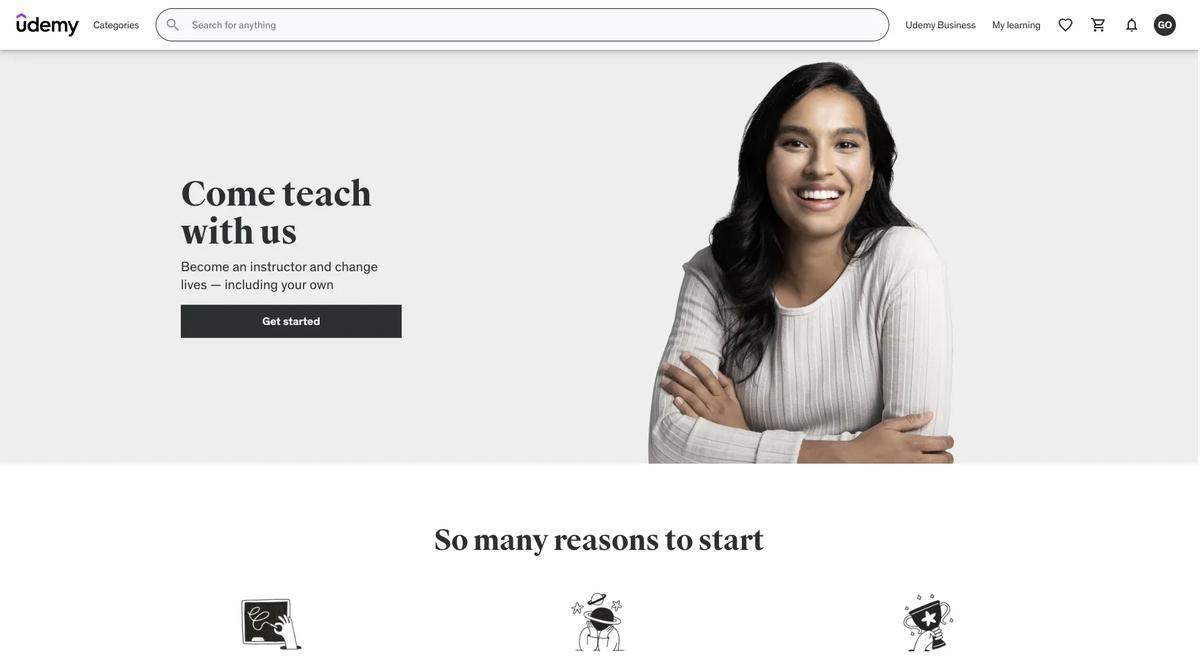 Task type: describe. For each thing, give the bounding box(es) containing it.
and
[[310, 258, 332, 274]]

submit search image
[[164, 17, 181, 33]]

my learning link
[[984, 8, 1049, 41]]

with
[[181, 211, 254, 254]]

so
[[434, 522, 468, 558]]

get started link
[[181, 305, 402, 338]]

udemy image
[[17, 13, 79, 37]]

reasons
[[553, 522, 660, 558]]

Search for anything text field
[[189, 13, 872, 37]]

teach
[[282, 173, 372, 216]]

—
[[210, 276, 221, 293]]

to
[[665, 522, 693, 558]]

many
[[473, 522, 548, 558]]

business
[[938, 18, 976, 31]]

come teach with us become an instructor and change lives — including your own
[[181, 173, 378, 293]]

own
[[310, 276, 334, 293]]

start
[[698, 522, 764, 558]]

become
[[181, 258, 229, 274]]

udemy
[[906, 18, 935, 31]]

shopping cart with 0 items image
[[1090, 17, 1107, 33]]

an
[[233, 258, 247, 274]]

my learning
[[992, 18, 1041, 31]]

notifications image
[[1123, 17, 1140, 33]]

get
[[262, 314, 281, 328]]

wishlist image
[[1057, 17, 1074, 33]]



Task type: vqa. For each thing, say whether or not it's contained in the screenshot.
(732)
no



Task type: locate. For each thing, give the bounding box(es) containing it.
go
[[1158, 18, 1172, 31]]

change
[[335, 258, 378, 274]]

get started
[[262, 314, 320, 328]]

come
[[181, 173, 276, 216]]

us
[[260, 211, 297, 254]]

learning
[[1007, 18, 1041, 31]]

my
[[992, 18, 1005, 31]]

go link
[[1148, 8, 1181, 41]]

categories button
[[85, 8, 147, 41]]

so many reasons to start
[[434, 522, 764, 558]]

udemy business link
[[897, 8, 984, 41]]

categories
[[93, 18, 139, 31]]

instructor
[[250, 258, 307, 274]]

including
[[225, 276, 278, 293]]

your
[[281, 276, 306, 293]]

udemy business
[[906, 18, 976, 31]]

lives
[[181, 276, 207, 293]]

started
[[283, 314, 320, 328]]



